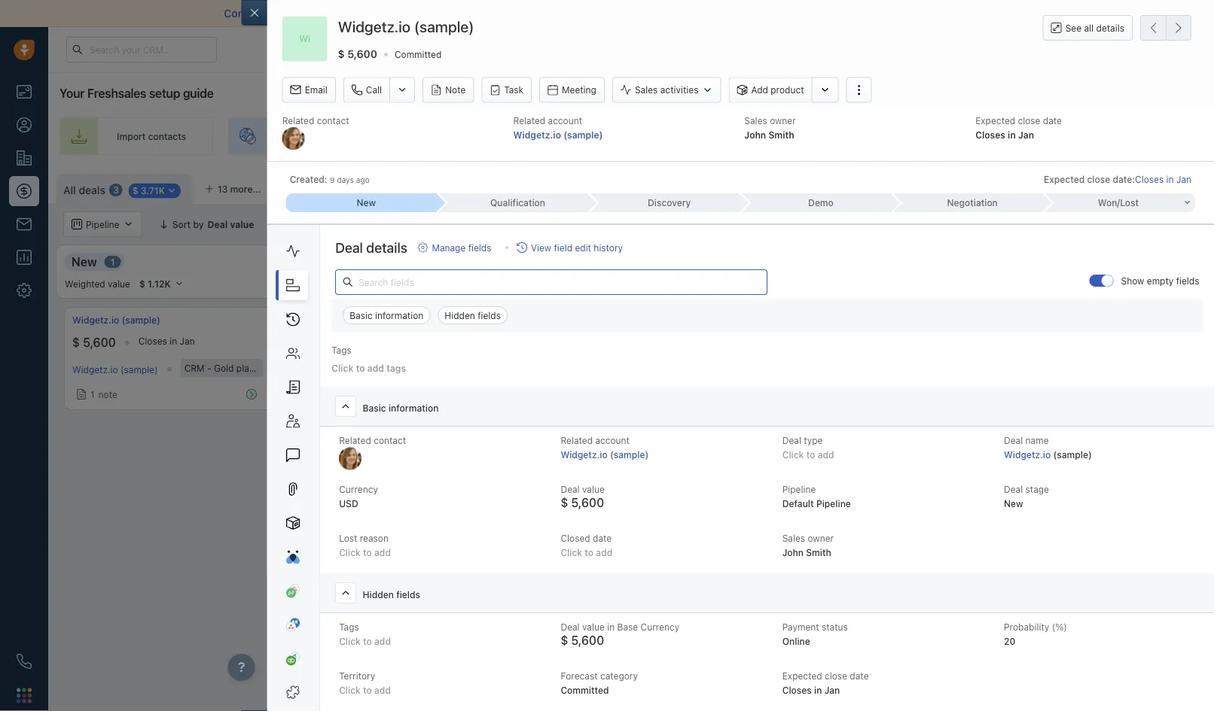 Task type: locate. For each thing, give the bounding box(es) containing it.
0 horizontal spatial tags
[[331, 345, 351, 356]]

click down tags
[[339, 637, 360, 647]]

details inside button
[[1096, 23, 1125, 33]]

container_wx8msf4aqz5i3rn1 image down $ 100 at the top
[[321, 386, 331, 397]]

value inside deal value $ 5,600
[[582, 485, 604, 495]]

0 horizontal spatial team
[[529, 131, 551, 142]]

click
[[331, 363, 353, 374], [782, 450, 804, 460], [339, 548, 360, 558], [560, 548, 582, 558], [339, 637, 360, 647], [339, 686, 360, 696]]

widgetz.io (sample) up call
[[338, 18, 474, 35]]

2 vertical spatial date
[[850, 672, 868, 682]]

discovery down route
[[648, 198, 691, 208]]

account down meeting button
[[548, 115, 582, 126]]

improve
[[348, 7, 388, 20]]

and left enable
[[457, 7, 476, 20]]

1 vertical spatial lost
[[339, 534, 357, 544]]

1 horizontal spatial team
[[753, 131, 774, 142]]

status
[[821, 623, 848, 633]]

acme inc (sample) link down "100"
[[317, 363, 396, 374]]

widgetz.io (sample)
[[338, 18, 474, 35], [72, 315, 160, 326], [72, 365, 158, 375]]

2 vertical spatial sales
[[782, 534, 805, 544]]

john down 'default'
[[782, 548, 803, 558]]

empty
[[1147, 276, 1173, 287]]

1 leads from the left
[[358, 131, 381, 142]]

add up territory
[[374, 637, 391, 647]]

hidden fields down manage fields
[[444, 310, 501, 321]]

1 vertical spatial $ 5,600
[[72, 336, 116, 350]]

1 acme inc (sample) from the top
[[317, 315, 398, 326]]

and right quotas
[[1046, 219, 1062, 230]]

click inside tags click to add
[[339, 637, 360, 647]]

1 vertical spatial days
[[1141, 336, 1161, 347]]

acme inc (sample) down "100"
[[317, 363, 396, 374]]

/
[[1117, 198, 1120, 208]]

all left 3
[[63, 184, 76, 196]]

widgetz.io (sample) link up deal value $ 5,600
[[560, 450, 648, 460]]

$ 5,600 inside widgetz.io (sample) dialog
[[338, 48, 377, 60]]

deal inside deal value $ 5,600
[[560, 485, 579, 495]]

0 vertical spatial widgetz.io (sample)
[[338, 18, 474, 35]]

deal up 'forecast'
[[560, 623, 579, 633]]

1 horizontal spatial deals
[[1076, 182, 1100, 192]]

forecasting
[[1065, 219, 1116, 230]]

add inside tags click to add
[[374, 637, 391, 647]]

john down add product button
[[744, 129, 766, 140]]

your for team
[[507, 131, 526, 142]]

task
[[504, 85, 524, 95]]

your down add product button
[[731, 131, 750, 142]]

date inside closed date click to add
[[592, 534, 611, 544]]

sales owner john smith down add product button
[[744, 115, 796, 140]]

deal inside deal name widgetz.io (sample)
[[1004, 436, 1023, 446]]

acme down $ 100 at the top
[[317, 363, 341, 374]]

bring in website leads
[[286, 131, 381, 142]]

1 horizontal spatial and
[[1046, 219, 1062, 230]]

related contact up 'bring in website leads'
[[282, 115, 349, 126]]

ago
[[356, 176, 370, 184]]

0 horizontal spatial import
[[117, 131, 146, 142]]

container_wx8msf4aqz5i3rn1 image
[[274, 219, 284, 230], [372, 219, 382, 230], [634, 325, 644, 335], [866, 325, 877, 335], [76, 390, 87, 400]]

deal
[[1181, 182, 1199, 192], [402, 219, 421, 230], [668, 325, 686, 335], [900, 325, 919, 335]]

deal stage new
[[1004, 485, 1049, 509]]

container_wx8msf4aqz5i3rn1 image inside quotas and forecasting link
[[998, 219, 1009, 230]]

Search field
[[1133, 212, 1208, 237]]

container_wx8msf4aqz5i3rn1 image for settings
[[959, 182, 970, 192]]

value
[[582, 485, 604, 495], [582, 623, 604, 633]]

import up quotas and forecasting
[[1045, 182, 1074, 192]]

click inside closed date click to add
[[560, 548, 582, 558]]

value left base
[[582, 623, 604, 633]]

value inside the deal value in base currency $ 5,600
[[582, 623, 604, 633]]

related contact up currency usd
[[339, 436, 406, 446]]

1 filter applied button
[[264, 212, 362, 237]]

1 horizontal spatial 1 note
[[335, 386, 362, 397]]

deals left 3
[[79, 184, 105, 196]]

click down territory
[[339, 686, 360, 696]]

related up deal value $ 5,600
[[560, 436, 592, 446]]

1 value from the top
[[582, 485, 604, 495]]

0 vertical spatial related account widgetz.io (sample)
[[513, 115, 603, 140]]

0 vertical spatial hidden fields
[[444, 310, 501, 321]]

1 vertical spatial import
[[1045, 182, 1074, 192]]

0 horizontal spatial smith
[[769, 129, 794, 140]]

1 vertical spatial qualification
[[316, 255, 388, 269]]

0 vertical spatial new
[[357, 198, 376, 208]]

days
[[337, 176, 354, 184], [1141, 336, 1161, 347]]

your
[[60, 86, 85, 101]]

1 vertical spatial value
[[582, 623, 604, 633]]

0 vertical spatial basic
[[349, 310, 372, 321]]

all
[[63, 184, 76, 196], [388, 219, 400, 230]]

1 vertical spatial close
[[1087, 174, 1110, 185]]

click inside territory click to add
[[339, 686, 360, 696]]

2 inc from the top
[[344, 363, 356, 374]]

tags down "closes in nov"
[[386, 363, 406, 374]]

related account widgetz.io (sample) for sales owner
[[513, 115, 603, 140]]

deal
[[335, 240, 363, 256], [782, 436, 801, 446], [1004, 436, 1023, 446], [560, 485, 579, 495], [1004, 485, 1023, 495], [560, 623, 579, 633]]

1 horizontal spatial smith
[[806, 548, 831, 558]]

manage
[[432, 242, 465, 253]]

pipeline
[[782, 485, 816, 495], [816, 499, 851, 509]]

deal down applied
[[335, 240, 363, 256]]

1 vertical spatial owner
[[807, 534, 834, 544]]

widgetz.io link
[[1004, 450, 1051, 460]]

days right 9
[[337, 176, 354, 184]]

and inside quotas and forecasting link
[[1046, 219, 1062, 230]]

your
[[269, 7, 291, 20], [507, 131, 526, 142], [731, 131, 750, 142]]

deal for deal details
[[335, 240, 363, 256]]

(sample)
[[414, 18, 474, 35], [564, 129, 603, 140], [122, 315, 160, 326], [360, 315, 398, 326], [359, 363, 396, 374], [294, 363, 331, 374], [120, 365, 158, 375], [610, 450, 648, 460], [1053, 450, 1092, 460]]

leads right website
[[358, 131, 381, 142]]

wi
[[299, 33, 310, 44]]

route leads to your team
[[666, 131, 774, 142]]

(sample) inside deal name widgetz.io (sample)
[[1053, 450, 1092, 460]]

negotiation
[[947, 198, 998, 208]]

2 horizontal spatial date
[[1043, 115, 1062, 126]]

1 horizontal spatial date
[[850, 672, 868, 682]]

inc down "100"
[[344, 363, 356, 374]]

acme inside acme inc (sample) link
[[317, 315, 342, 326]]

qualification up view
[[490, 198, 545, 208]]

0 vertical spatial acme inc (sample)
[[317, 315, 398, 326]]

1 vertical spatial acme inc (sample)
[[317, 363, 396, 374]]

0 vertical spatial acme inc (sample) link
[[317, 314, 398, 327]]

hidden fields up tags click to add
[[362, 590, 420, 601]]

1 horizontal spatial lost
[[1120, 198, 1139, 208]]

1 horizontal spatial discovery
[[648, 198, 691, 208]]

account up deal value $ 5,600
[[595, 436, 629, 446]]

1 vertical spatial committed
[[560, 686, 609, 696]]

1 horizontal spatial hidden
[[444, 310, 475, 321]]

$ 5,600 left closes in jan
[[72, 336, 116, 350]]

1 horizontal spatial details
[[1096, 23, 1125, 33]]

deal inside the deal value in base currency $ 5,600
[[560, 623, 579, 633]]

0 vertical spatial sales owner john smith
[[744, 115, 796, 140]]

add
[[367, 363, 384, 374], [817, 450, 834, 460], [374, 548, 391, 558], [596, 548, 612, 558], [374, 637, 391, 647], [374, 686, 391, 696]]

owner down product
[[770, 115, 796, 126]]

0 horizontal spatial john
[[744, 129, 766, 140]]

your left mailbox
[[269, 7, 291, 20]]

lost left "reason"
[[339, 534, 357, 544]]

0 horizontal spatial deals
[[79, 184, 105, 196]]

fields
[[468, 242, 491, 253], [1176, 276, 1199, 287], [477, 310, 501, 321], [396, 590, 420, 601]]

1 horizontal spatial committed
[[560, 686, 609, 696]]

all for deal
[[388, 219, 400, 230]]

13 more... button
[[197, 179, 269, 200]]

1 horizontal spatial contact
[[373, 436, 406, 446]]

0 horizontal spatial lost
[[339, 534, 357, 544]]

add inside deal type click to add
[[817, 450, 834, 460]]

hidden
[[444, 310, 475, 321], [362, 590, 393, 601]]

container_wx8msf4aqz5i3rn1 image up the negotiation link
[[959, 182, 970, 192]]

5,600 up closed
[[571, 496, 604, 510]]

click down closed
[[560, 548, 582, 558]]

team down add product button
[[753, 131, 774, 142]]

container_wx8msf4aqz5i3rn1 image left quotas
[[998, 219, 1009, 230]]

new down 'ago'
[[357, 198, 376, 208]]

information down tags click to add tags on the left of page
[[388, 404, 438, 414]]

forecast category committed
[[560, 672, 638, 696]]

0 horizontal spatial your
[[269, 7, 291, 20]]

all deals link
[[63, 183, 105, 198]]

widgetz.io (sample) dialog
[[242, 0, 1214, 712]]

5,600
[[347, 48, 377, 60], [83, 336, 116, 350], [571, 496, 604, 510], [571, 634, 604, 648]]

to inside tags click to add tags
[[356, 363, 365, 374]]

meeting
[[562, 85, 596, 95]]

1 inside button
[[290, 219, 295, 230]]

1 horizontal spatial all
[[388, 219, 400, 230]]

1 vertical spatial new
[[72, 255, 97, 269]]

import for import contacts
[[117, 131, 146, 142]]

deal for deal name widgetz.io (sample)
[[1004, 436, 1023, 446]]

reason
[[359, 534, 388, 544]]

related contact for sales owner john smith
[[282, 115, 349, 126]]

owner down 'default'
[[807, 534, 834, 544]]

0 vertical spatial details
[[1096, 23, 1125, 33]]

smith down add product
[[769, 129, 794, 140]]

0 vertical spatial $ 5,600
[[338, 48, 377, 60]]

0 vertical spatial days
[[337, 176, 354, 184]]

deals inside import deals button
[[1076, 182, 1100, 192]]

import contacts link
[[60, 118, 213, 155]]

widgetz.io
[[338, 18, 411, 35], [513, 129, 561, 140], [72, 315, 119, 326], [72, 365, 118, 375], [560, 450, 607, 460], [1004, 450, 1051, 460]]

date
[[1043, 115, 1062, 126], [592, 534, 611, 544], [850, 672, 868, 682]]

1 horizontal spatial account
[[595, 436, 629, 446]]

new link
[[286, 194, 438, 212]]

details right all
[[1096, 23, 1125, 33]]

0 vertical spatial basic information
[[349, 310, 423, 321]]

related contact for deal type click to add
[[339, 436, 406, 446]]

0 vertical spatial all
[[63, 184, 76, 196]]

0 vertical spatial inc
[[344, 315, 357, 326]]

settings button
[[952, 174, 1017, 200]]

type
[[804, 436, 822, 446]]

all deal owners
[[388, 219, 455, 230]]

currency up the usd
[[339, 485, 378, 495]]

territory click to add
[[339, 672, 391, 696]]

your right invite
[[507, 131, 526, 142]]

new inside new link
[[357, 198, 376, 208]]

discovery inside widgetz.io (sample) dialog
[[648, 198, 691, 208]]

deal value in base currency $ 5,600
[[560, 623, 679, 648]]

related
[[282, 115, 314, 126], [513, 115, 545, 126], [339, 436, 371, 446], [560, 436, 592, 446]]

click down "reason"
[[339, 548, 360, 558]]

qualification down applied
[[316, 255, 388, 269]]

acme up $ 100 at the top
[[317, 315, 342, 326]]

0 horizontal spatial contact
[[317, 115, 349, 126]]

related up currency usd
[[339, 436, 371, 446]]

note
[[445, 85, 466, 95]]

container_wx8msf4aqz5i3rn1 image inside 1 filter applied button
[[274, 219, 284, 230]]

quotas and forecasting
[[1012, 219, 1116, 230]]

new down widgetz.io link
[[1004, 499, 1023, 509]]

sales down 'default'
[[782, 534, 805, 544]]

1 vertical spatial expected
[[1044, 174, 1085, 185]]

inc up "100"
[[344, 315, 357, 326]]

to
[[335, 7, 345, 20], [719, 131, 728, 142], [356, 363, 365, 374], [806, 450, 815, 460], [363, 548, 372, 558], [584, 548, 593, 558], [363, 637, 372, 647], [363, 686, 372, 696]]

related account widgetz.io (sample) down meeting button
[[513, 115, 603, 140]]

0 horizontal spatial note
[[98, 390, 117, 400]]

pipeline up 'default'
[[782, 485, 816, 495]]

container_wx8msf4aqz5i3rn1 image right invite your team
[[554, 130, 566, 142]]

owner
[[770, 115, 796, 126], [807, 534, 834, 544]]

deal left stage
[[1004, 485, 1023, 495]]

category
[[600, 672, 638, 682]]

deal inside deal stage new
[[1004, 485, 1023, 495]]

qualification
[[490, 198, 545, 208], [316, 255, 388, 269]]

guide
[[183, 86, 214, 101]]

widgetz.io (sample) link
[[513, 129, 603, 140], [72, 314, 160, 327], [72, 365, 158, 375], [560, 450, 648, 460]]

acme inc (sample) up "100"
[[317, 315, 398, 326]]

acme inc (sample) link up "100"
[[317, 314, 398, 327]]

deal for deal value in base currency $ 5,600
[[560, 623, 579, 633]]

new
[[357, 198, 376, 208], [72, 255, 97, 269], [1004, 499, 1023, 509]]

online
[[782, 637, 810, 647]]

0 horizontal spatial close
[[824, 672, 847, 682]]

applied
[[320, 219, 352, 230]]

2 value from the top
[[582, 623, 604, 633]]

1 vertical spatial details
[[366, 240, 407, 256]]

0 horizontal spatial account
[[548, 115, 582, 126]]

lost inside the lost reason click to add
[[339, 534, 357, 544]]

import inside button
[[1045, 182, 1074, 192]]

2 acme from the top
[[317, 363, 341, 374]]

your for mailbox
[[269, 7, 291, 20]]

account
[[548, 115, 582, 126], [595, 436, 629, 446]]

widgetz.io (sample) up closes in jan
[[72, 315, 160, 326]]

1 vertical spatial related contact
[[339, 436, 406, 446]]

sales down add product button
[[744, 115, 767, 126]]

deals up "won"
[[1076, 182, 1100, 192]]

2 vertical spatial new
[[1004, 499, 1023, 509]]

new down all deals link
[[72, 255, 97, 269]]

1 vertical spatial sales owner john smith
[[782, 534, 834, 558]]

$ 5,600 up call button
[[338, 48, 377, 60]]

1 acme inc (sample) link from the top
[[317, 314, 398, 327]]

0 vertical spatial related contact
[[282, 115, 349, 126]]

contacts
[[148, 131, 186, 142]]

acme inc (sample) link
[[317, 314, 398, 327], [317, 363, 396, 374]]

1 note for 100
[[335, 386, 362, 397]]

smith down 'default'
[[806, 548, 831, 558]]

jan up crm
[[180, 336, 195, 347]]

setup
[[149, 86, 180, 101]]

bring in website leads link
[[228, 118, 408, 155]]

import left contacts
[[117, 131, 146, 142]]

add down "closes in nov"
[[367, 363, 384, 374]]

0 vertical spatial acme
[[317, 315, 342, 326]]

container_wx8msf4aqz5i3rn1 image
[[554, 130, 566, 142], [959, 182, 970, 192], [998, 219, 1009, 230], [321, 386, 331, 397]]

click inside deal type click to add
[[782, 450, 804, 460]]

deliverability
[[391, 7, 454, 20]]

deal inside deal type click to add
[[782, 436, 801, 446]]

click inside tags click to add tags
[[331, 363, 353, 374]]

deal up closed
[[560, 485, 579, 495]]

expected close date closes in jan down 'payment status online' at the bottom right
[[782, 672, 868, 696]]

0 vertical spatial import
[[117, 131, 146, 142]]

1 inc from the top
[[344, 315, 357, 326]]

hidden down manage fields
[[444, 310, 475, 321]]

1 vertical spatial date
[[592, 534, 611, 544]]

widgetz.io (sample) link down meeting button
[[513, 129, 603, 140]]

0 horizontal spatial committed
[[395, 49, 442, 60]]

committed
[[395, 49, 442, 60], [560, 686, 609, 696]]

widgetz.io (sample) down closes in jan
[[72, 365, 158, 375]]

1 horizontal spatial currency
[[640, 623, 679, 633]]

manage fields
[[432, 242, 491, 253]]

sales activities button
[[612, 77, 729, 103], [612, 77, 721, 103]]

1 horizontal spatial john
[[782, 548, 803, 558]]

sales left the activities
[[635, 85, 658, 95]]

0 horizontal spatial hidden fields
[[362, 590, 420, 601]]

1 horizontal spatial $ 5,600
[[338, 48, 377, 60]]

expected up quotas and forecasting
[[1044, 174, 1085, 185]]

add inside tags click to add tags
[[367, 363, 384, 374]]

5,600 up 'forecast'
[[571, 634, 604, 648]]

information up "closes in nov"
[[375, 310, 423, 321]]

close image
[[1192, 10, 1199, 17]]

days inside created: 9 days ago
[[337, 176, 354, 184]]

expected close date: closes in jan
[[1044, 174, 1192, 185]]

0 horizontal spatial leads
[[358, 131, 381, 142]]

account for deal type click to add
[[595, 436, 629, 446]]

basic up tags click to add tags on the left of page
[[349, 310, 372, 321]]

contact up 'bring in website leads'
[[317, 115, 349, 126]]

product
[[771, 85, 804, 95]]

currency
[[339, 485, 378, 495], [640, 623, 679, 633]]

1 horizontal spatial tags
[[386, 363, 406, 374]]

all deal owners button
[[362, 212, 464, 237]]

1 acme from the top
[[317, 315, 342, 326]]

team right invite
[[529, 131, 551, 142]]

value up closed
[[582, 485, 604, 495]]

smith
[[769, 129, 794, 140], [806, 548, 831, 558]]

1 vertical spatial tags
[[386, 363, 406, 374]]

call button
[[343, 77, 390, 103]]

1 vertical spatial account
[[595, 436, 629, 446]]

click down "100"
[[331, 363, 353, 374]]

sales owner john smith down 'default'
[[782, 534, 834, 558]]

all inside all deal owners button
[[388, 219, 400, 230]]

1 vertical spatial currency
[[640, 623, 679, 633]]

0 horizontal spatial 1 note
[[90, 390, 117, 400]]

deal left type at right
[[782, 436, 801, 446]]

basic information up "closes in nov"
[[349, 310, 423, 321]]

2 horizontal spatial close
[[1087, 174, 1110, 185]]

0 vertical spatial and
[[457, 7, 476, 20]]

demo
[[808, 198, 834, 208]]

0 horizontal spatial sales
[[635, 85, 658, 95]]

expected close date closes in jan up "settings"
[[976, 115, 1062, 140]]

add down deal value $ 5,600
[[596, 548, 612, 558]]

deal for deal stage new
[[1004, 485, 1023, 495]]

leads
[[358, 131, 381, 142], [694, 131, 717, 142]]

currency right base
[[640, 623, 679, 633]]

add down type at right
[[817, 450, 834, 460]]

Search fields text field
[[335, 270, 767, 295]]

1 vertical spatial pipeline
[[816, 499, 851, 509]]

1 horizontal spatial expected close date closes in jan
[[976, 115, 1062, 140]]

add inside territory click to add
[[374, 686, 391, 696]]

container_wx8msf4aqz5i3rn1 image inside settings popup button
[[959, 182, 970, 192]]



Task type: vqa. For each thing, say whether or not it's contained in the screenshot.
amount
no



Task type: describe. For each thing, give the bounding box(es) containing it.
closed date click to add
[[560, 534, 612, 558]]

tags click to add tags
[[331, 345, 406, 374]]

payment status online
[[782, 623, 848, 647]]

connect your mailbox link
[[224, 7, 335, 20]]

Search your CRM... text field
[[66, 37, 217, 63]]

in inside the deal value in base currency $ 5,600
[[607, 623, 614, 633]]

1 vertical spatial widgetz.io (sample)
[[72, 315, 160, 326]]

all deals 3
[[63, 184, 119, 196]]

related up invite your team
[[513, 115, 545, 126]]

⌘ o
[[277, 184, 295, 194]]

show empty fields
[[1121, 276, 1199, 287]]

1 vertical spatial smith
[[806, 548, 831, 558]]

deal for deal value $ 5,600
[[560, 485, 579, 495]]

2 vertical spatial widgetz.io (sample)
[[72, 365, 158, 375]]

3
[[113, 185, 119, 196]]

add deal button
[[1140, 174, 1207, 200]]

9
[[330, 176, 335, 184]]

deal name widgetz.io (sample)
[[1004, 436, 1092, 460]]

conversations.
[[616, 7, 689, 20]]

date:
[[1113, 174, 1135, 185]]

import deals
[[1045, 182, 1100, 192]]

mailbox
[[294, 7, 332, 20]]

territory
[[339, 672, 375, 682]]

see all details button
[[1043, 15, 1133, 41]]

1 team from the left
[[529, 131, 551, 142]]

tags click to add
[[339, 623, 391, 647]]

phone element
[[9, 647, 39, 677]]

container_wx8msf4aqz5i3rn1 image for quotas and forecasting
[[998, 219, 1009, 230]]

import contacts
[[117, 131, 186, 142]]

freshworks switcher image
[[17, 689, 32, 704]]

13
[[218, 184, 228, 194]]

0 horizontal spatial and
[[457, 7, 476, 20]]

1 vertical spatial hidden fields
[[362, 590, 420, 601]]

add deal inside button
[[1161, 182, 1199, 192]]

usd
[[339, 499, 358, 509]]

1 horizontal spatial pipeline
[[816, 499, 851, 509]]

won
[[1098, 198, 1117, 208]]

add inside widgetz.io (sample) dialog
[[751, 85, 768, 95]]

import deals button
[[1025, 174, 1107, 200]]

bring
[[286, 131, 309, 142]]

payment
[[782, 623, 819, 633]]

0 horizontal spatial expected
[[782, 672, 822, 682]]

probability
[[1004, 623, 1049, 633]]

jan down 'payment status online' at the bottom right
[[824, 686, 840, 696]]

2 leads from the left
[[694, 131, 717, 142]]

widgetz.io (sample) inside dialog
[[338, 18, 474, 35]]

website
[[321, 131, 355, 142]]

widgetz.io (sample) link up closes in jan
[[72, 314, 160, 327]]

1 filter applied
[[290, 219, 352, 230]]

0 horizontal spatial new
[[72, 255, 97, 269]]

1 vertical spatial discovery
[[559, 255, 615, 269]]

5,600 inside deal value $ 5,600
[[571, 496, 604, 510]]

invite your team link
[[423, 118, 593, 155]]

$ inside the deal value in base currency $ 5,600
[[560, 634, 568, 648]]

0 vertical spatial currency
[[339, 485, 378, 495]]

2 acme inc (sample) from the top
[[317, 363, 396, 374]]

jan up search 'field'
[[1176, 174, 1192, 185]]

tags
[[339, 623, 359, 633]]

email image
[[1065, 44, 1076, 56]]

0 vertical spatial date
[[1043, 115, 1062, 126]]

jan up import deals button
[[1018, 129, 1034, 140]]

to inside tags click to add
[[363, 637, 372, 647]]

account for sales owner john smith
[[548, 115, 582, 126]]

(%)
[[1052, 623, 1067, 633]]

0 horizontal spatial add deal
[[648, 325, 686, 335]]

1 horizontal spatial add deal
[[881, 325, 919, 335]]

2 acme inc (sample) link from the top
[[317, 363, 396, 374]]

2-
[[515, 7, 526, 20]]

closes in jan link
[[1135, 173, 1192, 186]]

0 horizontal spatial $ 5,600
[[72, 336, 116, 350]]

0 horizontal spatial pipeline
[[782, 485, 816, 495]]

container_wx8msf4aqz5i3rn1 image inside invite your team link
[[554, 130, 566, 142]]

discovery link
[[589, 194, 741, 212]]

won / lost
[[1098, 198, 1139, 208]]

gold
[[214, 363, 234, 374]]

value for 5,600
[[582, 485, 604, 495]]

0 vertical spatial john
[[744, 129, 766, 140]]

import deals group
[[1025, 174, 1133, 200]]

100
[[328, 336, 348, 350]]

2 vertical spatial close
[[824, 672, 847, 682]]

crm - gold plan monthly (sample)
[[184, 363, 331, 374]]

to inside territory click to add
[[363, 686, 372, 696]]

freshsales
[[87, 86, 146, 101]]

call
[[366, 85, 382, 95]]

deals for all
[[79, 184, 105, 196]]

activities
[[660, 85, 699, 95]]

contact for sales
[[317, 115, 349, 126]]

task button
[[482, 77, 532, 103]]

2 horizontal spatial your
[[731, 131, 750, 142]]

add product button
[[729, 77, 812, 103]]

add inside closed date click to add
[[596, 548, 612, 558]]

o
[[288, 184, 295, 194]]

currency inside the deal value in base currency $ 5,600
[[640, 623, 679, 633]]

0 vertical spatial committed
[[395, 49, 442, 60]]

crm
[[184, 363, 205, 374]]

2 team from the left
[[753, 131, 774, 142]]

deals for import
[[1076, 182, 1100, 192]]

add product
[[751, 85, 804, 95]]

qualification link
[[438, 194, 589, 212]]

manage fields link
[[417, 241, 491, 255]]

closed
[[560, 534, 590, 544]]

0 vertical spatial expected close date closes in jan
[[976, 115, 1062, 140]]

0 horizontal spatial hidden
[[362, 590, 393, 601]]

closes in jan
[[138, 336, 195, 347]]

$ 100
[[317, 336, 348, 350]]

related account widgetz.io (sample) for deal type
[[560, 436, 648, 460]]

name
[[1025, 436, 1048, 446]]

1 note for 5,600
[[90, 390, 117, 400]]

closes in nov
[[371, 336, 429, 347]]

currency usd
[[339, 485, 378, 509]]

default
[[782, 499, 814, 509]]

0 vertical spatial owner
[[770, 115, 796, 126]]

5,600 up call button
[[347, 48, 377, 60]]

0 vertical spatial tags
[[331, 345, 351, 356]]

1 vertical spatial basic
[[362, 404, 386, 414]]

to inside the lost reason click to add
[[363, 548, 372, 558]]

created:
[[290, 174, 327, 185]]

contact for deal
[[373, 436, 406, 446]]

all for deals
[[63, 184, 76, 196]]

more...
[[230, 184, 261, 194]]

view field edit history link
[[516, 241, 623, 255]]

qualification inside widgetz.io (sample) dialog
[[490, 198, 545, 208]]

click inside the lost reason click to add
[[339, 548, 360, 558]]

container_wx8msf4aqz5i3rn1 image inside all deal owners button
[[372, 219, 382, 230]]

note for $ 100
[[343, 386, 362, 397]]

5,600 left closes in jan
[[83, 336, 116, 350]]

note button
[[423, 77, 474, 103]]

0
[[629, 257, 635, 267]]

phone image
[[17, 655, 32, 670]]

add inside the lost reason click to add
[[374, 548, 391, 558]]

0 horizontal spatial qualification
[[316, 255, 388, 269]]

to inside closed date click to add
[[584, 548, 593, 558]]

$ inside deal value $ 5,600
[[560, 496, 568, 510]]

widgetz.io inside deal name widgetz.io (sample)
[[1004, 450, 1051, 460]]

2 horizontal spatial sales
[[782, 534, 805, 544]]

1 vertical spatial basic information
[[362, 404, 438, 414]]

probability (%) 20
[[1004, 623, 1067, 647]]

base
[[617, 623, 638, 633]]

show
[[1121, 276, 1144, 287]]

1 horizontal spatial sales
[[744, 115, 767, 126]]

email button
[[282, 77, 336, 103]]

0 horizontal spatial details
[[366, 240, 407, 256]]

to inside deal type click to add
[[806, 450, 815, 460]]

route
[[666, 131, 691, 142]]

note for $ 5,600
[[98, 390, 117, 400]]

$ 3,200
[[1026, 336, 1069, 350]]

connect
[[224, 7, 266, 20]]

1 vertical spatial information
[[388, 404, 438, 414]]

sales activities
[[635, 85, 699, 95]]

quotas and forecasting link
[[998, 212, 1131, 237]]

⌘
[[277, 184, 285, 194]]

settings
[[973, 182, 1010, 192]]

your freshsales setup guide
[[60, 86, 214, 101]]

0 vertical spatial smith
[[769, 129, 794, 140]]

1 horizontal spatial expected
[[976, 115, 1015, 126]]

owners
[[423, 219, 455, 230]]

import for import deals
[[1045, 182, 1074, 192]]

enable
[[478, 7, 512, 20]]

new inside deal stage new
[[1004, 499, 1023, 509]]

all
[[1084, 23, 1094, 33]]

deal type click to add
[[782, 436, 834, 460]]

0 vertical spatial sales
[[635, 85, 658, 95]]

0 vertical spatial information
[[375, 310, 423, 321]]

deal for deal type click to add
[[782, 436, 801, 446]]

container_wx8msf4aqz5i3rn1 image for 1
[[321, 386, 331, 397]]

1 vertical spatial expected close date closes in jan
[[782, 672, 868, 696]]

13 more...
[[218, 184, 261, 194]]

pipeline default pipeline
[[782, 485, 851, 509]]

0 vertical spatial lost
[[1120, 198, 1139, 208]]

related up bring
[[282, 115, 314, 126]]

2 horizontal spatial expected
[[1044, 174, 1085, 185]]

5,600 inside the deal value in base currency $ 5,600
[[571, 634, 604, 648]]

1 horizontal spatial close
[[1018, 115, 1041, 126]]

demo link
[[741, 194, 892, 212]]

committed inside forecast category committed
[[560, 686, 609, 696]]

widgetz.io (sample) link down closes in jan
[[72, 365, 158, 375]]

1 horizontal spatial hidden fields
[[444, 310, 501, 321]]

deal value $ 5,600
[[560, 485, 604, 510]]

1 horizontal spatial days
[[1141, 336, 1161, 347]]

negotiation link
[[892, 194, 1044, 212]]

value for base
[[582, 623, 604, 633]]

view field edit history
[[531, 242, 623, 253]]

field
[[554, 242, 572, 253]]



